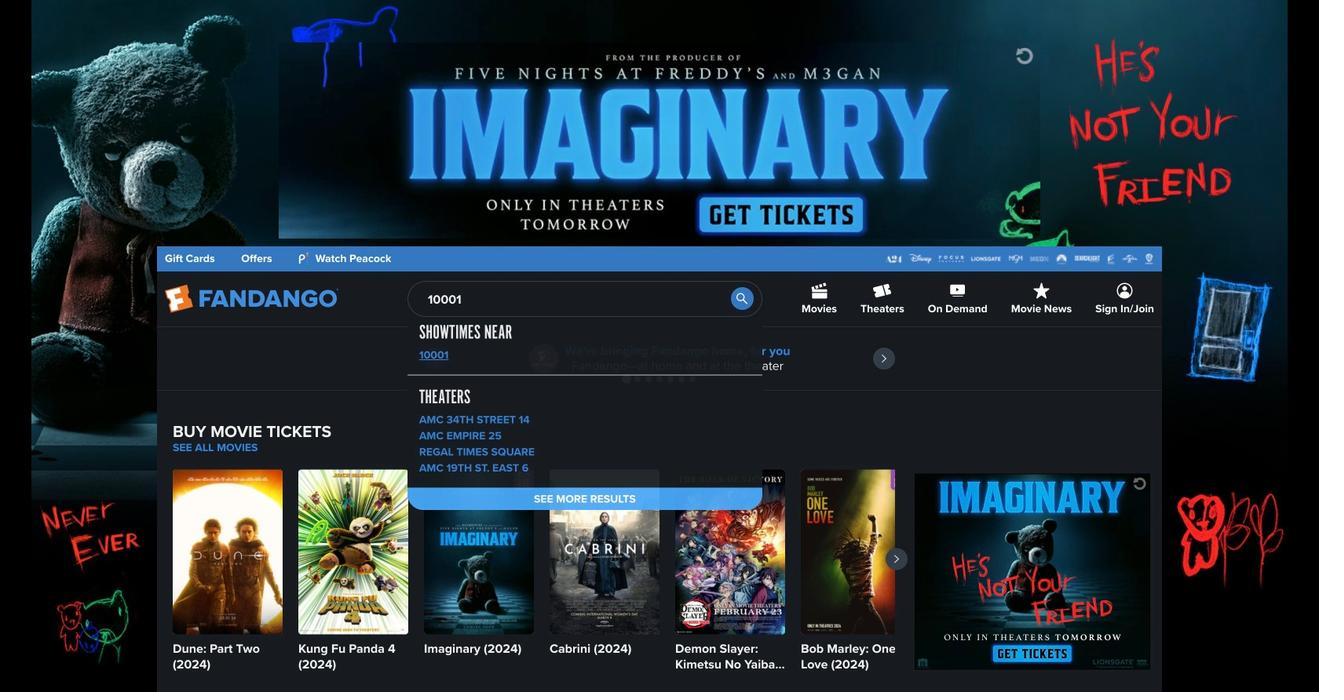 Task type: locate. For each thing, give the bounding box(es) containing it.
advertisement element
[[279, 42, 1041, 239], [915, 474, 1151, 671]]

demon slayer: kimetsu no yaiba - to the hashira training (2024) poster image
[[676, 470, 786, 635]]

1 gift box white image from the left
[[514, 470, 534, 490]]

1 horizontal spatial gift box white image
[[891, 470, 911, 490]]

cabrini (2024) poster image
[[550, 470, 660, 635]]

dune: part two (2024) poster image
[[173, 470, 283, 635]]

None search field
[[408, 281, 763, 511]]

1 vertical spatial advertisement element
[[915, 474, 1151, 671]]

1 vertical spatial region
[[173, 470, 911, 676]]

0 vertical spatial advertisement element
[[279, 42, 1041, 239]]

0 horizontal spatial gift box white image
[[514, 470, 534, 490]]

2 gift box white image from the left
[[891, 470, 911, 490]]

region
[[157, 328, 1163, 390], [173, 470, 911, 676]]

kung fu panda 4 (2024) poster image
[[299, 470, 409, 635]]

gift box white image
[[514, 470, 534, 490], [891, 470, 911, 490]]

offer icon image
[[529, 344, 559, 374]]



Task type: describe. For each thing, give the bounding box(es) containing it.
imaginary (2024) poster image
[[424, 470, 534, 635]]

bob marley: one love (2024) poster image
[[801, 470, 911, 635]]

Search by city, state, zip or movie text field
[[408, 281, 763, 317]]

gift box white image for bob marley: one love (2024) poster image
[[891, 470, 911, 490]]

select a slide to show tab list
[[157, 373, 1163, 385]]

gift box white image for imaginary (2024) poster image
[[514, 470, 534, 490]]

0 vertical spatial region
[[157, 328, 1163, 390]]



Task type: vqa. For each thing, say whether or not it's contained in the screenshot.
search box
yes



